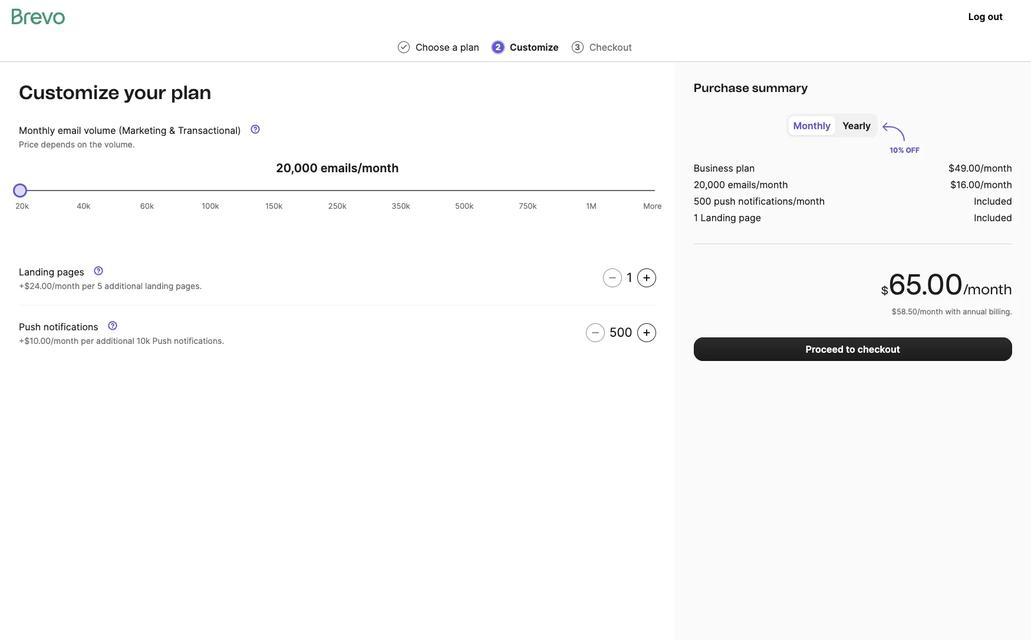 Task type: describe. For each thing, give the bounding box(es) containing it.
per for 1
[[82, 281, 95, 291]]

+$24.00/month per 5 additional landing pages.
[[19, 281, 202, 291]]

750k
[[519, 201, 537, 211]]

1 vertical spatial push
[[153, 336, 172, 346]]

40k
[[77, 201, 91, 211]]

push
[[714, 195, 736, 207]]

plan for customize your plan
[[171, 81, 212, 104]]

yearly button
[[838, 116, 876, 135]]

10k
[[137, 336, 150, 346]]

+$24.00/month
[[19, 281, 80, 291]]

transactional)
[[178, 124, 241, 136]]

notifications/month
[[739, 195, 826, 207]]

60k
[[140, 201, 154, 211]]

customize for customize
[[510, 41, 559, 53]]

$58.50/month with annual billing.
[[892, 307, 1013, 316]]

included for 1 landing page
[[975, 212, 1013, 224]]

1 for 1 landing page
[[694, 212, 699, 224]]

month up $16.00 / month
[[985, 162, 1013, 174]]

1 landing page
[[694, 212, 762, 224]]

20,000 for 20,000 emails/month
[[694, 179, 726, 191]]

emails
[[321, 161, 358, 175]]

to
[[847, 343, 856, 355]]

checkout
[[858, 343, 901, 355]]

monthly email volume (marketing & transactional)
[[19, 124, 241, 136]]

+$10.00/month
[[19, 336, 79, 346]]

log out
[[969, 11, 1004, 22]]

out
[[988, 11, 1004, 22]]

monthly for monthly email volume (marketing & transactional)
[[19, 124, 55, 136]]

proceed to checkout button
[[694, 337, 1013, 361]]

250k
[[329, 201, 347, 211]]

checkout
[[590, 41, 632, 53]]

plan for choose a plan
[[461, 41, 480, 53]]

500 for 500 push notifications/month
[[694, 195, 712, 207]]

billing.
[[990, 307, 1013, 316]]

20,000 emails / month
[[276, 161, 399, 175]]

push notifications
[[19, 321, 98, 333]]

customize for customize your plan
[[19, 81, 120, 104]]

business plan
[[694, 162, 755, 174]]

log
[[969, 11, 986, 22]]

landing
[[145, 281, 174, 291]]

price depends on the volume.
[[19, 139, 135, 149]]

the
[[89, 139, 102, 149]]

10%
[[890, 146, 905, 155]]

+$10.00/month per additional 10k push notifications.
[[19, 336, 224, 346]]

350k
[[392, 201, 410, 211]]

150k
[[266, 201, 283, 211]]

500 push notifications/month
[[694, 195, 826, 207]]

with
[[946, 307, 961, 316]]

volume
[[84, 124, 116, 136]]

proceed to checkout
[[806, 343, 901, 355]]

pages
[[57, 266, 84, 278]]

your
[[124, 81, 167, 104]]

5
[[97, 281, 102, 291]]

month inside $ 65.00 / month
[[968, 281, 1013, 298]]

pages.
[[176, 281, 202, 291]]

0 horizontal spatial landing
[[19, 266, 54, 278]]

page
[[739, 212, 762, 224]]

volume.
[[104, 139, 135, 149]]

annual
[[964, 307, 988, 316]]

&
[[169, 124, 175, 136]]

log out button
[[960, 5, 1013, 28]]

$16.00 / month
[[951, 179, 1013, 191]]

$49.00 / month
[[949, 162, 1013, 174]]



Task type: locate. For each thing, give the bounding box(es) containing it.
0 horizontal spatial customize
[[19, 81, 120, 104]]

monthly left the yearly on the right top of the page
[[794, 120, 831, 132]]

plan inside button
[[461, 41, 480, 53]]

$58.50/month
[[892, 307, 944, 316]]

0 horizontal spatial 1
[[627, 270, 633, 285]]

$49.00
[[949, 162, 981, 174]]

landing up +$24.00/month in the top left of the page
[[19, 266, 54, 278]]

20k
[[15, 201, 29, 211]]

0 vertical spatial plan
[[461, 41, 480, 53]]

1 horizontal spatial landing
[[701, 212, 737, 224]]

plan up "20,000 emails/month"
[[737, 162, 755, 174]]

1 horizontal spatial monthly
[[794, 120, 831, 132]]

2 included from the top
[[975, 212, 1013, 224]]

500k
[[455, 201, 474, 211]]

depends
[[41, 139, 75, 149]]

customize
[[510, 41, 559, 53], [19, 81, 120, 104]]

3
[[575, 42, 581, 52]]

included
[[975, 195, 1013, 207], [975, 212, 1013, 224]]

0 horizontal spatial plan
[[171, 81, 212, 104]]

1 horizontal spatial 1
[[694, 212, 699, 224]]

per for 500
[[81, 336, 94, 346]]

0 horizontal spatial push
[[19, 321, 41, 333]]

landing
[[701, 212, 737, 224], [19, 266, 54, 278]]

1 horizontal spatial push
[[153, 336, 172, 346]]

1 vertical spatial landing
[[19, 266, 54, 278]]

20,000 emails/month
[[694, 179, 789, 191]]

choose a plan button
[[397, 40, 482, 54]]

10% off
[[890, 146, 920, 155]]

2 horizontal spatial plan
[[737, 162, 755, 174]]

1 vertical spatial 1
[[627, 270, 633, 285]]

per
[[82, 281, 95, 291], [81, 336, 94, 346]]

push right 10k
[[153, 336, 172, 346]]

1 vertical spatial per
[[81, 336, 94, 346]]

1 vertical spatial 500
[[610, 325, 633, 340]]

1 vertical spatial additional
[[96, 336, 134, 346]]

20,000
[[276, 161, 318, 175], [694, 179, 726, 191]]

0 vertical spatial 1
[[694, 212, 699, 224]]

1 horizontal spatial 20,000
[[694, 179, 726, 191]]

1 vertical spatial 20,000
[[694, 179, 726, 191]]

plan right a
[[461, 41, 480, 53]]

0 vertical spatial per
[[82, 281, 95, 291]]

landing pages
[[19, 266, 84, 278]]

0 vertical spatial additional
[[105, 281, 143, 291]]

monthly for monthly
[[794, 120, 831, 132]]

emails/month
[[728, 179, 789, 191]]

0 vertical spatial included
[[975, 195, 1013, 207]]

additional right 5
[[105, 281, 143, 291]]

2 vertical spatial plan
[[737, 162, 755, 174]]

2
[[496, 42, 501, 52]]

0 vertical spatial customize
[[510, 41, 559, 53]]

/ inside $ 65.00 / month
[[964, 281, 968, 298]]

1 vertical spatial plan
[[171, 81, 212, 104]]

additional left 10k
[[96, 336, 134, 346]]

on
[[77, 139, 87, 149]]

monthly
[[794, 120, 831, 132], [19, 124, 55, 136]]

0 vertical spatial push
[[19, 321, 41, 333]]

off
[[906, 146, 920, 155]]

1 included from the top
[[975, 195, 1013, 207]]

notifications
[[44, 321, 98, 333]]

0 vertical spatial landing
[[701, 212, 737, 224]]

0 vertical spatial 20,000
[[276, 161, 318, 175]]

plan up transactional)
[[171, 81, 212, 104]]

0 horizontal spatial 500
[[610, 325, 633, 340]]

month up billing.
[[968, 281, 1013, 298]]

month down $49.00 / month
[[985, 179, 1013, 191]]

$16.00
[[951, 179, 981, 191]]

0 horizontal spatial monthly
[[19, 124, 55, 136]]

choose a plan
[[416, 41, 480, 53]]

a
[[453, 41, 458, 53]]

0 vertical spatial 500
[[694, 195, 712, 207]]

summary
[[753, 81, 809, 95]]

500 for 500
[[610, 325, 633, 340]]

1 for 1
[[627, 270, 633, 285]]

1 vertical spatial included
[[975, 212, 1013, 224]]

65.00
[[889, 267, 964, 301]]

monthly inside monthly button
[[794, 120, 831, 132]]

month
[[362, 161, 399, 175], [985, 162, 1013, 174], [985, 179, 1013, 191], [968, 281, 1013, 298]]

more
[[644, 201, 662, 211]]

price
[[19, 139, 39, 149]]

20,000 down business
[[694, 179, 726, 191]]

customize right 2
[[510, 41, 559, 53]]

notifications.
[[174, 336, 224, 346]]

push
[[19, 321, 41, 333], [153, 336, 172, 346]]

included for 500 push notifications/month
[[975, 195, 1013, 207]]

1 vertical spatial customize
[[19, 81, 120, 104]]

per left 5
[[82, 281, 95, 291]]

purchase summary
[[694, 81, 809, 95]]

1
[[694, 212, 699, 224], [627, 270, 633, 285]]

100k
[[202, 201, 219, 211]]

0 horizontal spatial 20,000
[[276, 161, 318, 175]]

monthly button
[[789, 116, 836, 135]]

20,000 left emails
[[276, 161, 318, 175]]

business
[[694, 162, 734, 174]]

1 horizontal spatial customize
[[510, 41, 559, 53]]

proceed
[[806, 343, 844, 355]]

1 horizontal spatial 500
[[694, 195, 712, 207]]

$ 65.00 / month
[[882, 267, 1013, 301]]

plan
[[461, 41, 480, 53], [171, 81, 212, 104], [737, 162, 755, 174]]

500
[[694, 195, 712, 207], [610, 325, 633, 340]]

per down notifications
[[81, 336, 94, 346]]

email
[[58, 124, 81, 136]]

customize up email
[[19, 81, 120, 104]]

1m
[[587, 201, 597, 211]]

slider
[[13, 183, 27, 198]]

push up +$10.00/month
[[19, 321, 41, 333]]

yearly
[[843, 120, 872, 132]]

additional
[[105, 281, 143, 291], [96, 336, 134, 346]]

$
[[882, 284, 889, 297]]

(marketing
[[119, 124, 167, 136]]

choose
[[416, 41, 450, 53]]

/
[[358, 161, 362, 175], [981, 162, 985, 174], [981, 179, 985, 191], [964, 281, 968, 298]]

1 horizontal spatial plan
[[461, 41, 480, 53]]

customize your plan
[[19, 81, 212, 104]]

landing down push
[[701, 212, 737, 224]]

20,000 for 20,000 emails / month
[[276, 161, 318, 175]]

month right emails
[[362, 161, 399, 175]]

monthly up price on the left top of the page
[[19, 124, 55, 136]]

purchase
[[694, 81, 750, 95]]



Task type: vqa. For each thing, say whether or not it's contained in the screenshot.
one
no



